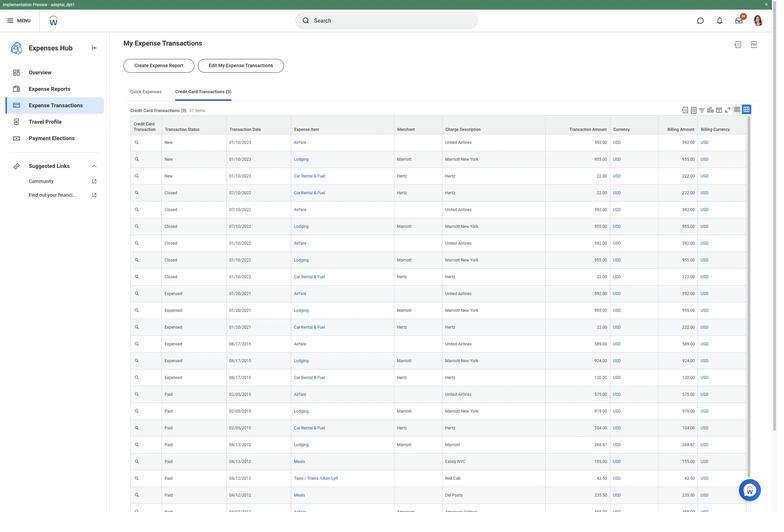 Task type: describe. For each thing, give the bounding box(es) containing it.
expense up 'create'
[[135, 39, 161, 47]]

transaction for transaction amount
[[569, 127, 591, 132]]

04/13/2012 for lodging
[[229, 443, 251, 448]]

select to filter grid data image
[[698, 107, 706, 114]]

billing currency
[[701, 127, 730, 132]]

transaction status
[[165, 127, 200, 132]]

222.00 for 01/10/2023
[[682, 174, 695, 179]]

car for 07/10/2022
[[294, 191, 300, 196]]

york for 01/10/2023
[[470, 157, 478, 162]]

closed for 17th row from the bottom of the page
[[165, 241, 177, 246]]

marriott new york for 08/17/2015
[[445, 359, 478, 364]]

expense transactions
[[29, 102, 83, 109]]

community link
[[5, 175, 104, 188]]

1 235.50 from the left
[[595, 493, 607, 498]]

23 row from the top
[[130, 487, 746, 504]]

links
[[57, 163, 70, 169]]

expensed element for 924.00
[[165, 357, 182, 364]]

create expense report button
[[123, 59, 194, 73]]

2 235.50 from the left
[[682, 493, 695, 498]]

17 row from the top
[[130, 387, 746, 403]]

items
[[195, 108, 205, 113]]

transactions for credit card transactions (3)
[[199, 89, 225, 94]]

car rental & fuel link for 01/10/2023
[[294, 173, 325, 179]]

merchant
[[397, 127, 415, 132]]

airfare link for 07/10/2022
[[294, 206, 306, 212]]

10 row from the top
[[130, 269, 746, 286]]

transaction amount
[[569, 127, 607, 132]]

meals link for 04/12/2012
[[294, 492, 305, 498]]

paid element for del posto
[[165, 492, 173, 498]]

del posto
[[445, 493, 463, 498]]

status
[[188, 127, 200, 132]]

transaction amount button
[[546, 116, 610, 134]]

/uber/lyft
[[320, 476, 338, 481]]

being
[[88, 192, 100, 198]]

& for 01/10/2023
[[314, 174, 316, 179]]

expand table image
[[743, 106, 750, 113]]

7 row from the top
[[130, 218, 746, 235]]

find
[[29, 192, 38, 198]]

lodging for 01/20/2021
[[294, 308, 309, 313]]

13 row from the top
[[130, 319, 746, 336]]

card for credit card transaction
[[146, 122, 154, 127]]

taxis
[[294, 476, 304, 481]]

37
[[189, 108, 194, 113]]

quick expenses
[[130, 89, 162, 94]]

3 closed element from the top
[[165, 223, 177, 229]]

22 row from the top
[[130, 471, 746, 487]]

car rental & fuel link for 02/05/2015
[[294, 425, 325, 431]]

find out your financial well-being link
[[5, 188, 104, 202]]

find out your financial well-being
[[29, 192, 100, 198]]

expensed for 22.00
[[165, 325, 182, 330]]

expense inside button
[[226, 63, 244, 68]]

6 row from the top
[[130, 202, 746, 218]]

paid for del posto
[[165, 493, 173, 498]]

airfare link for 01/10/2023
[[294, 139, 306, 145]]

profile logan mcneil image
[[753, 15, 764, 27]]

rental for 01/10/2023
[[301, 174, 313, 179]]

airlines for 01/10/2023
[[458, 140, 472, 145]]

red
[[445, 476, 452, 481]]

payment elections link
[[5, 130, 104, 147]]

meals for 04/13/2012
[[294, 460, 305, 464]]

(3) for credit card transactions (3) 37 items
[[181, 108, 186, 113]]

2 120.00 from the left
[[682, 376, 695, 380]]

charge
[[446, 127, 459, 132]]

community
[[29, 179, 54, 184]]

preview
[[33, 2, 47, 7]]

& for 02/05/2015
[[314, 426, 316, 431]]

5 row from the top
[[130, 185, 746, 202]]

create expense report
[[134, 63, 183, 68]]

new for 02/05/2015
[[461, 409, 469, 414]]

paid element for eataly nyc
[[165, 458, 173, 464]]

new for 01/10/2022
[[461, 258, 469, 263]]

cell for airfare link related to 07/10/2022
[[394, 202, 443, 218]]

card for credit card transactions (3) 37 items
[[143, 108, 153, 113]]

08/17/2015 for lodging
[[229, 359, 251, 364]]

4 row from the top
[[130, 168, 746, 185]]

lodging link for 07/10/2022
[[294, 223, 309, 229]]

22.00 for 01/10/2023
[[597, 174, 607, 179]]

expenses hub element
[[29, 43, 85, 53]]

report
[[169, 63, 183, 68]]

view printable version (pdf) image
[[750, 40, 758, 49]]

22.00 for 01/20/2021
[[597, 325, 607, 330]]

paid for marriott
[[165, 443, 173, 448]]

9 row from the top
[[130, 252, 746, 269]]

marriott new york for 02/05/2015
[[445, 409, 478, 414]]

united for 02/05/2015
[[445, 392, 457, 397]]

airfare for 01/20/2021
[[294, 292, 306, 296]]

cell for airfare link associated with 01/10/2022
[[394, 235, 443, 252]]

credit card transaction
[[134, 122, 156, 132]]

0 horizontal spatial my
[[123, 39, 133, 47]]

08/17/2015 for car rental & fuel
[[229, 376, 251, 380]]

02/05/2015 for airfare
[[229, 392, 251, 397]]

2 new element from the top
[[165, 156, 173, 162]]

hub
[[60, 44, 73, 52]]

21 row from the top
[[130, 454, 746, 471]]

create
[[134, 63, 149, 68]]

travel
[[29, 119, 44, 125]]

united for 01/10/2022
[[445, 241, 457, 246]]

18 row from the top
[[130, 403, 746, 420]]

airlines for 01/10/2022
[[458, 241, 472, 246]]

rental for 08/17/2015
[[301, 376, 313, 380]]

menu button
[[0, 10, 40, 32]]

expense reports link
[[5, 81, 104, 97]]

19 row from the top
[[130, 420, 746, 437]]

billing for billing currency
[[701, 127, 713, 132]]

5 closed element from the top
[[165, 257, 177, 263]]

1 924.00 from the left
[[595, 359, 607, 364]]

expensed element for 592.00
[[165, 290, 182, 296]]

expense inside popup button
[[294, 127, 310, 132]]

transactions inside the expense transactions link
[[51, 102, 83, 109]]

york for 07/10/2022
[[470, 224, 478, 229]]

profile
[[45, 119, 62, 125]]

date
[[252, 127, 261, 132]]

charge description
[[446, 127, 481, 132]]

car for 02/05/2015
[[294, 426, 300, 431]]

transaction for transaction status
[[165, 127, 187, 132]]

2 924.00 from the left
[[682, 359, 695, 364]]

1 120.00 from the left
[[595, 376, 607, 380]]

menu
[[17, 18, 31, 23]]

16 row from the top
[[130, 370, 746, 387]]

airlines for 02/05/2015
[[458, 392, 472, 397]]

11 row from the top
[[130, 286, 746, 303]]

dollar image
[[12, 134, 21, 143]]

15 row from the top
[[130, 353, 746, 370]]

fullscreen image
[[724, 106, 732, 114]]

expenses hub
[[29, 44, 73, 52]]

new for 07/10/2022
[[461, 224, 469, 229]]

out
[[39, 192, 46, 198]]

lodging link for 01/10/2023
[[294, 156, 309, 162]]

posto
[[452, 493, 463, 498]]

2 575.00 from the left
[[682, 392, 695, 397]]

cell for meals link corresponding to 04/13/2012
[[394, 454, 443, 471]]

reports
[[51, 86, 70, 92]]

5 closed from the top
[[165, 258, 177, 263]]

billing currency button
[[698, 116, 746, 134]]

expensed for 924.00
[[165, 359, 182, 364]]

inbox large image
[[736, 17, 742, 24]]

payment elections
[[29, 135, 75, 142]]

eataly
[[445, 460, 456, 464]]

fuel for 07/10/2022
[[317, 191, 325, 196]]

travel profile
[[29, 119, 62, 125]]

credit for credit card transactions (3)
[[175, 89, 187, 94]]

car rental & fuel link for 07/10/2022
[[294, 189, 325, 196]]

/
[[305, 476, 306, 481]]

search image
[[302, 16, 310, 25]]

cab
[[453, 476, 461, 481]]

justify image
[[6, 16, 14, 25]]

222.00 for 01/10/2022
[[682, 275, 695, 280]]

my inside edit my expense transactions button
[[218, 63, 225, 68]]

transactions inside edit my expense transactions button
[[245, 63, 273, 68]]

01/10/2023 for car rental & fuel
[[229, 174, 251, 179]]

closed element for 19th row from the bottom
[[165, 206, 177, 212]]

red cab
[[445, 476, 461, 481]]

lodging for 08/17/2015
[[294, 359, 309, 364]]

transaction status button
[[162, 116, 226, 134]]

cell for 08/17/2015's airfare link
[[394, 336, 443, 353]]

airlines for 07/10/2022
[[458, 208, 472, 212]]

suggested links button
[[5, 158, 104, 175]]

& for 07/10/2022
[[314, 191, 316, 196]]

united airlines for 08/17/2015
[[445, 342, 472, 347]]

expense item button
[[291, 116, 394, 134]]

nyc
[[457, 460, 465, 464]]

12 row from the top
[[130, 303, 746, 319]]

item
[[311, 127, 319, 132]]

6 paid from the top
[[165, 476, 173, 481]]

04/12/2012 for meals
[[229, 493, 251, 498]]

01/10/2023 for airfare
[[229, 140, 251, 145]]

07/10/2022 for airfare
[[229, 208, 251, 212]]

lodging for 02/05/2015
[[294, 409, 309, 414]]

united airlines for 01/10/2023
[[445, 140, 472, 145]]

fuel for 01/10/2023
[[317, 174, 325, 179]]

dashboard image
[[12, 69, 21, 77]]

14 row from the top
[[130, 336, 746, 353]]

2 104.00 from the left
[[682, 426, 695, 431]]

2 268.87 from the left
[[682, 443, 695, 448]]

expense down overview
[[29, 86, 50, 92]]

cell for taxis / trains /uber/lyft link
[[394, 471, 443, 487]]

billing amount button
[[659, 116, 698, 134]]

2 919.00 from the left
[[682, 409, 695, 414]]

airlines for 08/17/2015
[[458, 342, 472, 347]]

del
[[445, 493, 451, 498]]

airfare link for 01/10/2022
[[294, 240, 306, 246]]

transaction inside popup button
[[134, 127, 156, 132]]

expensed element for 120.00
[[165, 374, 182, 380]]

1 268.87 from the left
[[595, 443, 607, 448]]

expense item
[[294, 127, 319, 132]]

united for 01/20/2021
[[445, 292, 457, 296]]



Task type: vqa. For each thing, say whether or not it's contained in the screenshot.


Task type: locate. For each thing, give the bounding box(es) containing it.
1 closed from the top
[[165, 191, 177, 196]]

expensed for 120.00
[[165, 376, 182, 380]]

car rental & fuel for 02/05/2015
[[294, 426, 325, 431]]

(3) left 37
[[181, 108, 186, 113]]

new for 01/20/2021
[[461, 308, 469, 313]]

0 horizontal spatial currency
[[613, 127, 630, 132]]

-
[[48, 2, 50, 7]]

3 row from the top
[[130, 151, 746, 168]]

travel profile link
[[5, 114, 104, 130]]

expensed element for 22.00
[[165, 324, 182, 330]]

expand/collapse chart image
[[707, 106, 714, 114]]

3 08/17/2015 from the top
[[229, 376, 251, 380]]

fuel for 01/10/2022
[[317, 275, 325, 280]]

2 222.00 from the top
[[682, 191, 695, 196]]

07/10/2022 for lodging
[[229, 224, 251, 229]]

credit up "credit card transaction" popup button
[[130, 108, 142, 113]]

credit up credit card transactions (3) 37 items
[[175, 89, 187, 94]]

lodging link for 02/05/2015
[[294, 408, 309, 414]]

3 rental from the top
[[301, 275, 313, 280]]

1 airfare link from the top
[[294, 139, 306, 145]]

2 01/10/2022 from the top
[[229, 258, 251, 263]]

eataly nyc
[[445, 460, 465, 464]]

0 horizontal spatial amount
[[592, 127, 607, 132]]

description
[[460, 127, 481, 132]]

1 vertical spatial 02/05/2015
[[229, 409, 251, 414]]

transaction date
[[230, 127, 261, 132]]

well-
[[78, 192, 88, 198]]

card up 37
[[188, 89, 198, 94]]

6 york from the top
[[470, 409, 478, 414]]

credit card transactions (3) 37 items
[[130, 108, 205, 113]]

0 horizontal spatial 104.00
[[595, 426, 607, 431]]

credit card image
[[12, 101, 21, 109]]

222.00
[[682, 174, 695, 179], [682, 191, 695, 196], [682, 275, 695, 280], [682, 325, 695, 330]]

closed for fifth row from the top
[[165, 191, 177, 196]]

meals link for 04/13/2012
[[294, 458, 305, 464]]

rental
[[301, 174, 313, 179], [301, 191, 313, 196], [301, 275, 313, 280], [301, 325, 313, 330], [301, 376, 313, 380], [301, 426, 313, 431]]

task pay image
[[12, 85, 21, 93]]

credit inside credit card transaction
[[134, 122, 145, 127]]

1 horizontal spatial (3)
[[226, 89, 232, 94]]

united airlines
[[445, 140, 472, 145], [445, 208, 472, 212], [445, 241, 472, 246], [445, 292, 472, 296], [445, 342, 472, 347], [445, 392, 472, 397]]

0 vertical spatial meals
[[294, 460, 305, 464]]

1 horizontal spatial my
[[218, 63, 225, 68]]

&
[[314, 174, 316, 179], [314, 191, 316, 196], [314, 275, 316, 280], [314, 325, 316, 330], [314, 376, 316, 380], [314, 426, 316, 431]]

589.00
[[595, 342, 607, 347], [682, 342, 695, 347]]

4 transaction from the left
[[569, 127, 591, 132]]

4 closed from the top
[[165, 241, 177, 246]]

my expense transactions
[[123, 39, 202, 47]]

fuel
[[317, 174, 325, 179], [317, 191, 325, 196], [317, 275, 325, 280], [317, 325, 325, 330], [317, 376, 325, 380], [317, 426, 325, 431]]

2 02/05/2015 from the top
[[229, 409, 251, 414]]

0 horizontal spatial billing
[[668, 127, 679, 132]]

currency inside 'popup button'
[[714, 127, 730, 132]]

transaction date button
[[227, 116, 291, 134]]

1 vertical spatial 04/13/2012
[[229, 460, 251, 464]]

car
[[294, 174, 300, 179], [294, 191, 300, 196], [294, 275, 300, 280], [294, 325, 300, 330], [294, 376, 300, 380], [294, 426, 300, 431]]

924.00
[[595, 359, 607, 364], [682, 359, 695, 364]]

airfare for 01/10/2022
[[294, 241, 306, 246]]

30 button
[[732, 13, 747, 28]]

5 lodging from the top
[[294, 359, 309, 364]]

0 horizontal spatial 120.00
[[595, 376, 607, 380]]

1 02/05/2015 from the top
[[229, 392, 251, 397]]

financial
[[58, 192, 76, 198]]

payment
[[29, 135, 51, 142]]

0 horizontal spatial (3)
[[181, 108, 186, 113]]

1 42.50 from the left
[[597, 476, 607, 481]]

expensed element for 955.00
[[165, 307, 182, 313]]

lodging link
[[294, 156, 309, 162], [294, 223, 309, 229], [294, 257, 309, 263], [294, 307, 309, 313], [294, 357, 309, 364], [294, 408, 309, 414], [294, 441, 309, 448]]

42.50
[[597, 476, 607, 481], [685, 476, 695, 481]]

quick
[[130, 89, 142, 94]]

paid element for marriott
[[165, 441, 173, 448]]

paid for eataly nyc
[[165, 460, 173, 464]]

& for 01/20/2021
[[314, 325, 316, 330]]

2 expensed element from the top
[[165, 307, 182, 313]]

6 rental from the top
[[301, 426, 313, 431]]

01/10/2023
[[229, 140, 251, 145], [229, 157, 251, 162], [229, 174, 251, 179]]

new element for car rental & fuel
[[165, 173, 173, 179]]

row containing credit card transaction
[[130, 115, 746, 134]]

1 horizontal spatial 42.50
[[685, 476, 695, 481]]

20 row from the top
[[130, 437, 746, 454]]

1 expensed element from the top
[[165, 290, 182, 296]]

02/05/2015
[[229, 392, 251, 397], [229, 409, 251, 414], [229, 426, 251, 431]]

lodging for 04/13/2012
[[294, 443, 309, 448]]

0 vertical spatial 04/12/2012
[[229, 476, 251, 481]]

6 expensed element from the top
[[165, 374, 182, 380]]

1 vertical spatial (3)
[[181, 108, 186, 113]]

1 vertical spatial expenses
[[143, 89, 162, 94]]

credit down credit card transactions (3) 37 items
[[134, 122, 145, 127]]

1 meals from the top
[[294, 460, 305, 464]]

6 marriott new york from the top
[[445, 409, 478, 414]]

2 589.00 from the left
[[682, 342, 695, 347]]

billing inside popup button
[[668, 127, 679, 132]]

1 horizontal spatial 120.00
[[682, 376, 695, 380]]

merchant button
[[394, 116, 442, 134]]

ext link image up being
[[90, 178, 98, 185]]

car rental & fuel
[[294, 174, 325, 179], [294, 191, 325, 196], [294, 275, 325, 280], [294, 325, 325, 330], [294, 376, 325, 380], [294, 426, 325, 431]]

adeptai_dpt1
[[51, 2, 75, 7]]

new element
[[165, 139, 173, 145], [165, 156, 173, 162], [165, 173, 173, 179]]

paid for united airlines
[[165, 392, 173, 397]]

2 transaction from the left
[[165, 127, 187, 132]]

2 vertical spatial 02/05/2015
[[229, 426, 251, 431]]

edit my expense transactions button
[[198, 59, 284, 73]]

2 vertical spatial 01/10/2023
[[229, 174, 251, 179]]

car rental & fuel link for 08/17/2015
[[294, 374, 325, 380]]

new for 01/10/2023
[[461, 157, 469, 162]]

8 row from the top
[[130, 235, 746, 252]]

0 vertical spatial 07/10/2022
[[229, 191, 251, 196]]

new
[[165, 140, 173, 145], [165, 157, 173, 162], [461, 157, 469, 162], [165, 174, 173, 179], [461, 224, 469, 229], [461, 258, 469, 263], [461, 308, 469, 313], [461, 359, 469, 364], [461, 409, 469, 414]]

2 vertical spatial new element
[[165, 173, 173, 179]]

transactions for my expense transactions
[[162, 39, 202, 47]]

tab list containing quick expenses
[[123, 84, 758, 101]]

2 car rental & fuel from the top
[[294, 191, 325, 196]]

cell for airfare link related to 02/05/2015
[[394, 387, 443, 403]]

meals up taxis
[[294, 460, 305, 464]]

1 vertical spatial meals link
[[294, 492, 305, 498]]

usd
[[613, 140, 621, 145], [701, 140, 709, 145], [613, 157, 621, 162], [701, 157, 709, 162], [613, 174, 621, 179], [701, 174, 709, 179], [613, 191, 621, 196], [701, 191, 709, 196], [613, 208, 621, 212], [701, 208, 709, 212], [613, 224, 621, 229], [701, 224, 709, 229], [613, 241, 621, 246], [701, 241, 709, 246], [613, 258, 621, 263], [701, 258, 709, 263], [613, 275, 621, 280], [701, 275, 709, 280], [613, 292, 621, 296], [701, 292, 709, 296], [613, 308, 621, 313], [701, 308, 709, 313], [613, 325, 621, 330], [701, 325, 709, 330], [613, 342, 621, 347], [701, 342, 709, 347], [613, 359, 621, 364], [701, 359, 709, 364], [613, 376, 621, 380], [701, 376, 709, 380], [613, 392, 621, 397], [701, 392, 709, 397], [613, 409, 621, 414], [701, 409, 709, 414], [613, 426, 621, 431], [701, 426, 709, 431], [613, 443, 621, 448], [701, 443, 709, 448], [613, 460, 621, 464], [701, 460, 709, 464], [613, 476, 621, 481], [701, 476, 709, 481], [613, 493, 621, 498], [701, 493, 709, 498]]

0 vertical spatial 01/20/2021
[[229, 292, 251, 296]]

1 horizontal spatial currency
[[714, 127, 730, 132]]

22.00 for 01/10/2022
[[597, 275, 607, 280]]

usd link
[[613, 139, 621, 145], [701, 139, 709, 145], [613, 156, 621, 162], [701, 156, 709, 162], [613, 173, 621, 179], [701, 173, 709, 179], [613, 189, 621, 196], [701, 189, 709, 196], [613, 206, 621, 212], [701, 206, 709, 212], [613, 223, 621, 229], [701, 223, 709, 229], [613, 240, 621, 246], [701, 240, 709, 246], [613, 257, 621, 263], [701, 257, 709, 263], [613, 273, 621, 280], [701, 273, 709, 280], [613, 290, 621, 296], [701, 290, 709, 296], [613, 307, 621, 313], [701, 307, 709, 313], [613, 324, 621, 330], [701, 324, 709, 330], [613, 341, 621, 347], [701, 341, 709, 347], [613, 357, 621, 364], [701, 357, 709, 364], [613, 374, 621, 380], [701, 374, 709, 380], [613, 391, 621, 397], [701, 391, 709, 397], [613, 408, 621, 414], [701, 408, 709, 414], [613, 425, 621, 431], [701, 425, 709, 431], [613, 441, 621, 448], [701, 441, 709, 448], [613, 458, 621, 464], [701, 458, 709, 464], [613, 475, 621, 481], [701, 475, 709, 481], [613, 492, 621, 498], [701, 492, 709, 498]]

link image
[[12, 162, 21, 170]]

04/13/2012 for meals
[[229, 460, 251, 464]]

lodging link for 04/13/2012
[[294, 441, 309, 448]]

credit inside tab list
[[175, 89, 187, 94]]

2 united airlines from the top
[[445, 208, 472, 212]]

1 horizontal spatial 924.00
[[682, 359, 695, 364]]

2 vertical spatial 07/10/2022
[[229, 224, 251, 229]]

04/12/2012 for taxis / trains /uber/lyft
[[229, 476, 251, 481]]

0 horizontal spatial 575.00
[[595, 392, 607, 397]]

close environment banner image
[[764, 2, 769, 7]]

expensed
[[165, 292, 182, 296], [165, 308, 182, 313], [165, 325, 182, 330], [165, 342, 182, 347], [165, 359, 182, 364], [165, 376, 182, 380]]

3 lodging from the top
[[294, 258, 309, 263]]

2 cell from the top
[[394, 202, 443, 218]]

closed element for 17th row from the bottom of the page
[[165, 240, 177, 246]]

billing amount
[[668, 127, 695, 132]]

0 vertical spatial (3)
[[226, 89, 232, 94]]

3 car rental & fuel link from the top
[[294, 273, 325, 280]]

2 42.50 from the left
[[685, 476, 695, 481]]

0 vertical spatial my
[[123, 39, 133, 47]]

6 united airlines from the top
[[445, 392, 472, 397]]

expense up 'travel'
[[29, 102, 50, 109]]

0 vertical spatial 04/13/2012
[[229, 443, 251, 448]]

meals link down taxis
[[294, 492, 305, 498]]

1 vertical spatial 01/10/2023
[[229, 157, 251, 162]]

expensed for 589.00
[[165, 342, 182, 347]]

1 horizontal spatial 155.00
[[682, 460, 695, 464]]

1 vertical spatial credit
[[130, 108, 142, 113]]

closed for 10th row from the top
[[165, 275, 177, 280]]

2 york from the top
[[470, 224, 478, 229]]

& for 01/10/2022
[[314, 275, 316, 280]]

1 horizontal spatial 575.00
[[682, 392, 695, 397]]

2 vertical spatial 01/20/2021
[[229, 325, 251, 330]]

2 row from the top
[[130, 134, 746, 151]]

2 meals from the top
[[294, 493, 305, 498]]

1 horizontal spatial 589.00
[[682, 342, 695, 347]]

235.50
[[595, 493, 607, 498], [682, 493, 695, 498]]

0 vertical spatial new element
[[165, 139, 173, 145]]

7 cell from the top
[[394, 454, 443, 471]]

1 vertical spatial ext link image
[[90, 192, 98, 199]]

1 closed element from the top
[[165, 189, 177, 196]]

1 new element from the top
[[165, 139, 173, 145]]

meals
[[294, 460, 305, 464], [294, 493, 305, 498]]

implementation preview -   adeptai_dpt1
[[3, 2, 75, 7]]

marriott new york for 01/20/2021
[[445, 308, 478, 313]]

expense inside button
[[150, 63, 168, 68]]

2 vertical spatial 08/17/2015
[[229, 376, 251, 380]]

1 horizontal spatial 919.00
[[682, 409, 695, 414]]

07/10/2022
[[229, 191, 251, 196], [229, 208, 251, 212], [229, 224, 251, 229]]

ext link image right well-
[[90, 192, 98, 199]]

1 22.00 from the top
[[597, 174, 607, 179]]

5 car rental & fuel from the top
[[294, 376, 325, 380]]

suggested links
[[29, 163, 70, 169]]

4 york from the top
[[470, 308, 478, 313]]

expense right edit
[[226, 63, 244, 68]]

my
[[123, 39, 133, 47], [218, 63, 225, 68]]

car rental & fuel link for 01/10/2022
[[294, 273, 325, 280]]

0 horizontal spatial 155.00
[[595, 460, 607, 464]]

york for 08/17/2015
[[470, 359, 478, 364]]

1 vertical spatial card
[[143, 108, 153, 113]]

currency
[[613, 127, 630, 132], [714, 127, 730, 132]]

2 expensed from the top
[[165, 308, 182, 313]]

2 01/20/2021 from the top
[[229, 308, 251, 313]]

4 airfare from the top
[[294, 292, 306, 296]]

Search Workday  search field
[[314, 13, 463, 28]]

01/20/2021
[[229, 292, 251, 296], [229, 308, 251, 313], [229, 325, 251, 330]]

0 vertical spatial 01/10/2023
[[229, 140, 251, 145]]

0 vertical spatial card
[[188, 89, 198, 94]]

cell
[[394, 134, 443, 151], [394, 202, 443, 218], [394, 235, 443, 252], [394, 286, 443, 303], [394, 336, 443, 353], [394, 387, 443, 403], [394, 454, 443, 471], [394, 471, 443, 487], [394, 487, 443, 504]]

fuel for 01/20/2021
[[317, 325, 325, 330]]

1 155.00 from the left
[[595, 460, 607, 464]]

card up "credit card transaction" popup button
[[143, 108, 153, 113]]

currency right transaction amount
[[613, 127, 630, 132]]

2 united from the top
[[445, 208, 457, 212]]

1 104.00 from the left
[[595, 426, 607, 431]]

2 22.00 from the top
[[597, 191, 607, 196]]

1 horizontal spatial expenses
[[143, 89, 162, 94]]

expensed element
[[165, 290, 182, 296], [165, 307, 182, 313], [165, 324, 182, 330], [165, 341, 182, 347], [165, 357, 182, 364], [165, 374, 182, 380]]

ext link image inside the find out your financial well-being link
[[90, 192, 98, 199]]

expenses right quick
[[143, 89, 162, 94]]

your
[[47, 192, 57, 198]]

currency button
[[610, 116, 658, 134]]

charge description button
[[443, 116, 545, 134]]

4 closed element from the top
[[165, 240, 177, 246]]

card inside credit card transaction
[[146, 122, 154, 127]]

7 lodging link from the top
[[294, 441, 309, 448]]

08/17/2015
[[229, 342, 251, 347], [229, 359, 251, 364], [229, 376, 251, 380]]

ext link image inside community link
[[90, 178, 98, 185]]

billing inside 'popup button'
[[701, 127, 713, 132]]

1 vertical spatial new element
[[165, 156, 173, 162]]

amount for transaction amount
[[592, 127, 607, 132]]

edit my expense transactions
[[209, 63, 273, 68]]

4 expensed element from the top
[[165, 341, 182, 347]]

export to excel image
[[734, 40, 742, 49]]

car for 01/10/2023
[[294, 174, 300, 179]]

2 vertical spatial credit
[[134, 122, 145, 127]]

1 07/10/2022 from the top
[[229, 191, 251, 196]]

1 vertical spatial meals
[[294, 493, 305, 498]]

3 airfare link from the top
[[294, 240, 306, 246]]

6 & from the top
[[314, 426, 316, 431]]

my right edit
[[218, 63, 225, 68]]

1 589.00 from the left
[[595, 342, 607, 347]]

currency inside 'popup button'
[[613, 127, 630, 132]]

22.00
[[597, 174, 607, 179], [597, 191, 607, 196], [597, 275, 607, 280], [597, 325, 607, 330]]

6 airfare from the top
[[294, 392, 306, 397]]

4 car from the top
[[294, 325, 300, 330]]

export to excel image
[[681, 106, 689, 114]]

new element for airfare
[[165, 139, 173, 145]]

104.00
[[595, 426, 607, 431], [682, 426, 695, 431]]

1 horizontal spatial 268.87
[[682, 443, 695, 448]]

expense left the item
[[294, 127, 310, 132]]

6 paid element from the top
[[165, 475, 173, 481]]

1 575.00 from the left
[[595, 392, 607, 397]]

6 lodging link from the top
[[294, 408, 309, 414]]

card down credit card transactions (3) 37 items
[[146, 122, 154, 127]]

1 horizontal spatial amount
[[680, 127, 695, 132]]

22.00 for 07/10/2022
[[597, 191, 607, 196]]

3 cell from the top
[[394, 235, 443, 252]]

0 vertical spatial ext link image
[[90, 178, 98, 185]]

01/10/2022 for airfare
[[229, 241, 251, 246]]

5 & from the top
[[314, 376, 316, 380]]

york for 02/05/2015
[[470, 409, 478, 414]]

overview link
[[5, 64, 104, 81]]

united airlines for 07/10/2022
[[445, 208, 472, 212]]

08/17/2015 for airfare
[[229, 342, 251, 347]]

5 airfare from the top
[[294, 342, 306, 347]]

0 horizontal spatial 42.50
[[597, 476, 607, 481]]

1 vertical spatial 07/10/2022
[[229, 208, 251, 212]]

1 car rental & fuel from the top
[[294, 174, 325, 179]]

222.00 for 01/20/2021
[[682, 325, 695, 330]]

4 222.00 from the top
[[682, 325, 695, 330]]

2 vertical spatial 01/10/2022
[[229, 275, 251, 280]]

0 horizontal spatial 235.50
[[595, 493, 607, 498]]

closed element
[[165, 189, 177, 196], [165, 206, 177, 212], [165, 223, 177, 229], [165, 240, 177, 246], [165, 257, 177, 263], [165, 273, 177, 280]]

1 01/20/2021 from the top
[[229, 292, 251, 296]]

elections
[[52, 135, 75, 142]]

paid for hertz
[[165, 426, 173, 431]]

chevron down small image
[[90, 162, 98, 170]]

8 paid element from the top
[[165, 509, 173, 512]]

lodging
[[294, 157, 309, 162], [294, 224, 309, 229], [294, 258, 309, 263], [294, 308, 309, 313], [294, 359, 309, 364], [294, 409, 309, 414], [294, 443, 309, 448]]

overview
[[29, 69, 52, 76]]

5 expensed element from the top
[[165, 357, 182, 364]]

expenses inside expenses hub element
[[29, 44, 58, 52]]

paid element for marriott new york
[[165, 408, 173, 414]]

30
[[742, 14, 745, 18]]

expenses left hub
[[29, 44, 58, 52]]

marriott
[[397, 157, 412, 162], [445, 157, 460, 162], [397, 224, 412, 229], [445, 224, 460, 229], [397, 258, 412, 263], [445, 258, 460, 263], [397, 308, 412, 313], [445, 308, 460, 313], [397, 359, 412, 364], [445, 359, 460, 364], [397, 409, 412, 414], [445, 409, 460, 414], [397, 443, 412, 448], [445, 443, 460, 448]]

5 cell from the top
[[394, 336, 443, 353]]

2 meals link from the top
[[294, 492, 305, 498]]

0 horizontal spatial 589.00
[[595, 342, 607, 347]]

3 airfare from the top
[[294, 241, 306, 246]]

billing
[[668, 127, 679, 132], [701, 127, 713, 132]]

paid element for hertz
[[165, 425, 173, 431]]

edit
[[209, 63, 217, 68]]

expense transactions link
[[5, 97, 104, 114]]

(3) down edit my expense transactions button
[[226, 89, 232, 94]]

navigation pane region
[[0, 32, 110, 512]]

0 vertical spatial meals link
[[294, 458, 305, 464]]

paid for marriott new york
[[165, 409, 173, 414]]

1 horizontal spatial 104.00
[[682, 426, 695, 431]]

united for 01/10/2023
[[445, 140, 457, 145]]

4 airlines from the top
[[458, 292, 472, 296]]

1 & from the top
[[314, 174, 316, 179]]

01/20/2021 for airfare
[[229, 292, 251, 296]]

2 billing from the left
[[701, 127, 713, 132]]

0 vertical spatial 08/17/2015
[[229, 342, 251, 347]]

airlines for 01/20/2021
[[458, 292, 472, 296]]

1 vertical spatial 08/17/2015
[[229, 359, 251, 364]]

toolbar
[[678, 105, 751, 115]]

1 vertical spatial 04/12/2012
[[229, 493, 251, 498]]

timeline milestone image
[[12, 118, 21, 126]]

taxis / trains /uber/lyft
[[294, 476, 338, 481]]

(3) inside tab list
[[226, 89, 232, 94]]

car rental & fuel for 01/10/2023
[[294, 174, 325, 179]]

tab list
[[123, 84, 758, 101]]

expensed for 592.00
[[165, 292, 182, 296]]

trains
[[307, 476, 318, 481]]

1 car rental & fuel link from the top
[[294, 173, 325, 179]]

amount
[[592, 127, 607, 132], [680, 127, 695, 132]]

(3) for credit card transactions (3)
[[226, 89, 232, 94]]

2 airfare link from the top
[[294, 206, 306, 212]]

5 paid element from the top
[[165, 458, 173, 464]]

3 lodging link from the top
[[294, 257, 309, 263]]

1 united airlines from the top
[[445, 140, 472, 145]]

0 horizontal spatial 919.00
[[595, 409, 607, 414]]

expense reports
[[29, 86, 70, 92]]

1 horizontal spatial billing
[[701, 127, 713, 132]]

card for credit card transactions (3)
[[188, 89, 198, 94]]

3 01/10/2023 from the top
[[229, 174, 251, 179]]

new for 08/17/2015
[[461, 359, 469, 364]]

1 vertical spatial my
[[218, 63, 225, 68]]

car rental & fuel link
[[294, 173, 325, 179], [294, 189, 325, 196], [294, 273, 325, 280], [294, 324, 325, 330], [294, 374, 325, 380], [294, 425, 325, 431]]

955.00
[[595, 157, 607, 162], [682, 157, 695, 162], [595, 224, 607, 229], [682, 224, 695, 229], [595, 258, 607, 263], [682, 258, 695, 263], [595, 308, 607, 313], [682, 308, 695, 313]]

1 meals link from the top
[[294, 458, 305, 464]]

marriott new york
[[445, 157, 478, 162], [445, 224, 478, 229], [445, 258, 478, 263], [445, 308, 478, 313], [445, 359, 478, 364], [445, 409, 478, 414]]

click to view/edit grid preferences image
[[715, 106, 723, 114]]

1 transaction from the left
[[134, 127, 156, 132]]

row
[[130, 115, 746, 134], [130, 134, 746, 151], [130, 151, 746, 168], [130, 168, 746, 185], [130, 185, 746, 202], [130, 202, 746, 218], [130, 218, 746, 235], [130, 235, 746, 252], [130, 252, 746, 269], [130, 269, 746, 286], [130, 286, 746, 303], [130, 303, 746, 319], [130, 319, 746, 336], [130, 336, 746, 353], [130, 353, 746, 370], [130, 370, 746, 387], [130, 387, 746, 403], [130, 403, 746, 420], [130, 420, 746, 437], [130, 437, 746, 454], [130, 454, 746, 471], [130, 471, 746, 487], [130, 487, 746, 504], [130, 504, 746, 512]]

my right transformation import icon
[[123, 39, 133, 47]]

ext link image for find out your financial well-being
[[90, 192, 98, 199]]

2 closed element from the top
[[165, 206, 177, 212]]

expensed for 955.00
[[165, 308, 182, 313]]

0 vertical spatial 02/05/2015
[[229, 392, 251, 397]]

meals for 04/12/2012
[[294, 493, 305, 498]]

export to worksheets image
[[690, 106, 698, 115]]

paid element
[[165, 391, 173, 397], [165, 408, 173, 414], [165, 425, 173, 431], [165, 441, 173, 448], [165, 458, 173, 464], [165, 475, 173, 481], [165, 492, 173, 498], [165, 509, 173, 512]]

united
[[445, 140, 457, 145], [445, 208, 457, 212], [445, 241, 457, 246], [445, 292, 457, 296], [445, 342, 457, 347], [445, 392, 457, 397]]

expense
[[135, 39, 161, 47], [150, 63, 168, 68], [226, 63, 244, 68], [29, 86, 50, 92], [29, 102, 50, 109], [294, 127, 310, 132]]

implementation
[[3, 2, 32, 7]]

notifications large image
[[716, 17, 723, 24]]

currency down the "click to view/edit grid preferences" icon
[[714, 127, 730, 132]]

table image
[[734, 106, 741, 113]]

3 & from the top
[[314, 275, 316, 280]]

marriott new york for 01/10/2022
[[445, 258, 478, 263]]

0 vertical spatial credit
[[175, 89, 187, 94]]

2 155.00 from the left
[[682, 460, 695, 464]]

meals link up taxis
[[294, 458, 305, 464]]

1 vertical spatial 01/10/2022
[[229, 258, 251, 263]]

credit card transactions (3)
[[175, 89, 232, 94]]

1 horizontal spatial 235.50
[[682, 493, 695, 498]]

268.87
[[595, 443, 607, 448], [682, 443, 695, 448]]

0 horizontal spatial 924.00
[[595, 359, 607, 364]]

3 01/20/2021 from the top
[[229, 325, 251, 330]]

1 airfare from the top
[[294, 140, 306, 145]]

ext link image for community
[[90, 178, 98, 185]]

expense right 'create'
[[150, 63, 168, 68]]

suggested links element
[[5, 175, 104, 202]]

1 222.00 from the top
[[682, 174, 695, 179]]

5 expensed from the top
[[165, 359, 182, 364]]

04/13/2012
[[229, 443, 251, 448], [229, 460, 251, 464]]

taxis / trains /uber/lyft link
[[294, 475, 338, 481]]

24 row from the top
[[130, 504, 746, 512]]

2 closed from the top
[[165, 208, 177, 212]]

0 horizontal spatial 268.87
[[595, 443, 607, 448]]

01/10/2022
[[229, 241, 251, 246], [229, 258, 251, 263], [229, 275, 251, 280]]

billing for billing amount
[[668, 127, 679, 132]]

rental for 01/20/2021
[[301, 325, 313, 330]]

transformation import image
[[90, 44, 98, 52]]

paid
[[165, 392, 173, 397], [165, 409, 173, 414], [165, 426, 173, 431], [165, 443, 173, 448], [165, 460, 173, 464], [165, 476, 173, 481], [165, 493, 173, 498]]

ext link image
[[90, 178, 98, 185], [90, 192, 98, 199]]

3 02/05/2015 from the top
[[229, 426, 251, 431]]

meals down taxis
[[294, 493, 305, 498]]

1 vertical spatial 01/20/2021
[[229, 308, 251, 313]]

airfare link for 01/20/2021
[[294, 290, 306, 296]]

credit card transaction button
[[131, 116, 161, 134]]

3 closed from the top
[[165, 224, 177, 229]]

0 vertical spatial expenses
[[29, 44, 58, 52]]

united airlines for 01/10/2022
[[445, 241, 472, 246]]

suggested
[[29, 163, 55, 169]]

menu banner
[[0, 0, 772, 32]]

lodging link for 01/20/2021
[[294, 307, 309, 313]]

airfare for 02/05/2015
[[294, 392, 306, 397]]

1 919.00 from the left
[[595, 409, 607, 414]]

0 vertical spatial 01/10/2022
[[229, 241, 251, 246]]

2 vertical spatial card
[[146, 122, 154, 127]]

0 horizontal spatial expenses
[[29, 44, 58, 52]]



